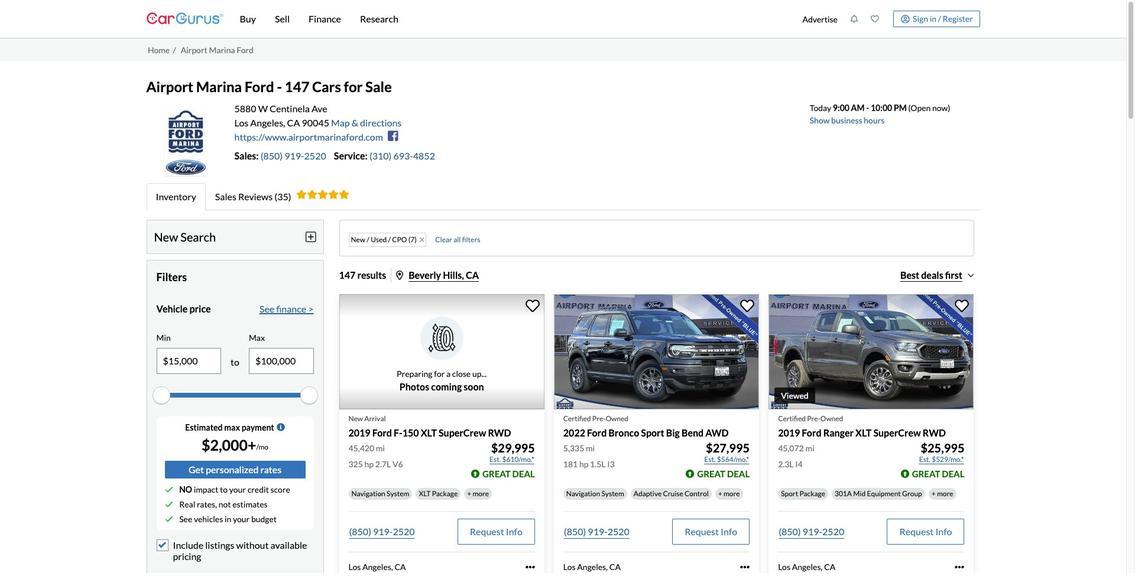 Task type: describe. For each thing, give the bounding box(es) containing it.
(850) 919-2520 button for $29,995
[[349, 519, 415, 546]]

your for budget
[[233, 514, 250, 525]]

today 9:00 am - 10:00 pm (open now) show business hours
[[810, 103, 951, 125]]

payment
[[242, 423, 274, 433]]

score
[[271, 485, 290, 495]]

awd
[[706, 428, 729, 439]]

pre- for $27,995
[[592, 415, 606, 424]]

hp for $27,995
[[579, 460, 589, 470]]

search
[[181, 230, 216, 244]]

no
[[179, 485, 192, 495]]

see finance > link
[[260, 302, 314, 316]]

request for $27,995
[[685, 527, 719, 538]]

results
[[357, 270, 386, 281]]

personalized
[[206, 464, 259, 475]]

see for see vehicles in your budget
[[179, 514, 192, 525]]

181
[[563, 460, 578, 470]]

(850) for $27,995
[[564, 527, 586, 538]]

(open
[[909, 103, 931, 113]]

150
[[403, 428, 419, 439]]

2 star image from the left
[[328, 190, 339, 199]]

cargurus logo homepage link link
[[146, 2, 223, 36]]

vehicle price
[[156, 303, 211, 315]]

airport marina ford logo image
[[146, 102, 226, 177]]

ford up w
[[245, 78, 274, 95]]

control
[[685, 490, 709, 499]]

navigation system for $27,995
[[566, 490, 624, 499]]

sport inside the certified pre-owned 2022 ford bronco sport big bend awd
[[641, 428, 665, 439]]

1 vertical spatial 147
[[339, 270, 356, 281]]

$2,000+ /mo
[[202, 436, 269, 454]]

package for sport package
[[800, 490, 826, 499]]

estimates
[[233, 500, 268, 510]]

(310)
[[370, 150, 392, 161]]

301a mid equipment group
[[835, 490, 922, 499]]

mi for $25,995
[[806, 444, 815, 454]]

/ right home link
[[173, 45, 176, 55]]

ford for 2022
[[587, 428, 607, 439]]

deal for $29,995
[[512, 469, 535, 480]]

(850) 919-2520 for $29,995
[[349, 527, 415, 538]]

plus square image
[[306, 231, 316, 243]]

- for 10:00
[[867, 103, 870, 113]]

advertise link
[[797, 2, 844, 35]]

(850) for $29,995
[[349, 527, 371, 538]]

(850) 919-2520 link
[[261, 150, 334, 161]]

without
[[236, 540, 269, 551]]

facebook - airport marina ford image
[[388, 130, 398, 142]]

hills,
[[443, 270, 464, 281]]

919- for $29,995
[[373, 527, 393, 538]]

5880 w centinela ave los angeles, ca 90045 map & directions
[[234, 103, 402, 128]]

ellipsis h image for $27,995
[[741, 563, 750, 572]]

system for $29,995
[[387, 490, 410, 499]]

ford inside new arrival 2019 ford f-150 xlt supercrew rwd
[[372, 428, 392, 439]]

big
[[666, 428, 680, 439]]

arrival
[[365, 415, 386, 424]]

sales: (850) 919-2520
[[234, 150, 326, 161]]

great deal for $27,995
[[697, 469, 750, 480]]

request info for $27,995
[[685, 527, 738, 538]]

research
[[360, 13, 399, 24]]

clear all filters button
[[435, 236, 480, 244]]

est. $529/mo.* button
[[919, 454, 965, 466]]

beverly hills, ca
[[409, 270, 479, 281]]

credit
[[248, 485, 269, 495]]

xlt package
[[419, 490, 458, 499]]

ave
[[312, 103, 327, 114]]

price
[[190, 303, 211, 315]]

advertise
[[803, 14, 838, 24]]

hours
[[864, 115, 885, 125]]

los inside 5880 w centinela ave los angeles, ca 90045 map & directions
[[234, 117, 249, 128]]

rwd for $29,995
[[488, 428, 511, 439]]

angeles, for $27,995
[[577, 563, 608, 573]]

filters
[[462, 236, 480, 244]]

i4
[[796, 460, 803, 470]]

2 star image from the left
[[307, 190, 317, 199]]

viewed
[[781, 391, 809, 401]]

10:00
[[871, 103, 893, 113]]

/ left 'used'
[[367, 236, 370, 244]]

ca for $29,995
[[395, 563, 406, 573]]

sign in / register menu item
[[886, 11, 980, 27]]

0 vertical spatial marina
[[209, 45, 235, 55]]

(850) 919-2520 button for $25,995
[[778, 519, 845, 546]]

+ for $25,995
[[932, 490, 936, 499]]

service:
[[334, 150, 368, 161]]

include
[[173, 540, 204, 551]]

check image for real rates, not estimates
[[165, 501, 173, 509]]

request info button for $29,995
[[458, 519, 535, 546]]

include listings without available pricing
[[173, 540, 307, 563]]

deal for $25,995
[[942, 469, 965, 480]]

1 vertical spatial marina
[[196, 78, 242, 95]]

home
[[148, 45, 170, 55]]

301a
[[835, 490, 852, 499]]

not
[[219, 500, 231, 510]]

$29,995
[[491, 441, 535, 456]]

angeles, for $29,995
[[363, 563, 393, 573]]

certified pre-owned 2019 ford ranger xlt supercrew rwd
[[778, 415, 946, 439]]

supercrew for $25,995
[[874, 428, 921, 439]]

+ for $27,995
[[718, 490, 722, 499]]

(850) 919-2520 for $25,995
[[779, 527, 845, 538]]

sign in / register link
[[894, 11, 980, 27]]

directions
[[360, 117, 402, 128]]

certified for $27,995
[[563, 415, 591, 424]]

tab list containing inventory
[[146, 183, 980, 210]]

new / used / cpo (7) button
[[349, 233, 427, 247]]

ca inside 5880 w centinela ave los angeles, ca 90045 map & directions
[[287, 117, 300, 128]]

xlt for $25,995
[[856, 428, 872, 439]]

rwd for $25,995
[[923, 428, 946, 439]]

ford for marina
[[237, 45, 254, 55]]

certified for $25,995
[[778, 415, 806, 424]]

today
[[810, 103, 832, 113]]

request for $29,995
[[470, 527, 504, 538]]

user icon image
[[901, 14, 910, 23]]

45,420
[[349, 444, 374, 454]]

ellipsis h image for $29,995
[[526, 563, 535, 572]]

cargurus logo homepage link image
[[146, 2, 223, 36]]

info circle image
[[277, 424, 285, 432]]

bend
[[682, 428, 704, 439]]

los for $29,995
[[349, 563, 361, 573]]

great deal for $25,995
[[912, 469, 965, 480]]

2520 for $29,995
[[393, 527, 415, 538]]

45,420 mi 325 hp 2.7l v6
[[349, 444, 403, 470]]

beverly
[[409, 270, 441, 281]]

+ more for $27,995
[[718, 490, 740, 499]]

2022
[[563, 428, 585, 439]]

mid
[[854, 490, 866, 499]]

919- for $27,995
[[588, 527, 608, 538]]

deal for $27,995
[[727, 469, 750, 480]]

times image
[[420, 236, 424, 244]]

https://www.airportmarinaford.com link
[[234, 131, 383, 142]]

est. $564/mo.* button
[[704, 454, 750, 466]]

see vehicles in your budget
[[179, 514, 277, 525]]

/ left cpo
[[388, 236, 391, 244]]

navigation for $29,995
[[352, 490, 385, 499]]

90045
[[302, 117, 329, 128]]

147 results
[[339, 270, 386, 281]]

(7)
[[408, 236, 417, 244]]

map
[[331, 117, 350, 128]]

>
[[308, 303, 314, 315]]

pre- for $25,995
[[807, 415, 821, 424]]

filters
[[156, 271, 187, 284]]

Min text field
[[157, 349, 221, 374]]

finance button
[[299, 0, 351, 38]]

owned for $27,995
[[606, 415, 629, 424]]



Task type: locate. For each thing, give the bounding box(es) containing it.
bronco
[[609, 428, 639, 439]]

1 vertical spatial airport
[[146, 78, 193, 95]]

0 horizontal spatial owned
[[606, 415, 629, 424]]

147 up centinela
[[285, 78, 309, 95]]

2 great from the left
[[697, 469, 726, 480]]

los angeles, ca for $29,995
[[349, 563, 406, 573]]

- for 147
[[277, 78, 282, 95]]

1 check image from the top
[[165, 486, 173, 494]]

0 horizontal spatial in
[[225, 514, 231, 525]]

vehicle
[[156, 303, 188, 315]]

deal down $564/mo.* at bottom
[[727, 469, 750, 480]]

(850) 919-2520 button for $27,995
[[563, 519, 630, 546]]

+ for $29,995
[[467, 490, 471, 499]]

owned up ranger
[[821, 415, 843, 424]]

+ more right the xlt package
[[467, 490, 489, 499]]

budget
[[251, 514, 277, 525]]

1 vertical spatial -
[[867, 103, 870, 113]]

new inside dropdown button
[[154, 230, 178, 244]]

owned up bronco
[[606, 415, 629, 424]]

info for $27,995
[[721, 527, 738, 538]]

request info button for $25,995
[[887, 519, 965, 546]]

star image down service:
[[328, 190, 339, 199]]

2 horizontal spatial +
[[932, 490, 936, 499]]

1 request from the left
[[470, 527, 504, 538]]

0 vertical spatial 147
[[285, 78, 309, 95]]

0 horizontal spatial great
[[483, 469, 511, 480]]

0 horizontal spatial sport
[[641, 428, 665, 439]]

3 check image from the top
[[165, 516, 173, 524]]

new inside new arrival 2019 ford f-150 xlt supercrew rwd
[[349, 415, 363, 424]]

0 horizontal spatial +
[[467, 490, 471, 499]]

- inside today 9:00 am - 10:00 pm (open now) show business hours
[[867, 103, 870, 113]]

2 horizontal spatial (850) 919-2520
[[779, 527, 845, 538]]

- up centinela
[[277, 78, 282, 95]]

0 horizontal spatial see
[[179, 514, 192, 525]]

your down estimates
[[233, 514, 250, 525]]

1 horizontal spatial + more
[[718, 490, 740, 499]]

2 horizontal spatial great
[[912, 469, 941, 480]]

1 info from the left
[[506, 527, 523, 538]]

great down est. $529/mo.* button
[[912, 469, 941, 480]]

menu bar containing buy
[[223, 0, 797, 38]]

0 horizontal spatial ellipsis h image
[[526, 563, 535, 572]]

$29,995 est. $610/mo.*
[[490, 441, 535, 464]]

ca for $27,995
[[610, 563, 621, 573]]

2019 inside certified pre-owned 2019 ford ranger xlt supercrew rwd
[[778, 428, 800, 439]]

owned
[[606, 415, 629, 424], [821, 415, 843, 424]]

1 star image from the left
[[296, 190, 307, 199]]

1 horizontal spatial great
[[697, 469, 726, 480]]

0 horizontal spatial mi
[[376, 444, 385, 454]]

los angeles, ca for $25,995
[[778, 563, 836, 573]]

great deal down est. $610/mo.* button
[[483, 469, 535, 480]]

2 system from the left
[[602, 490, 624, 499]]

0 horizontal spatial system
[[387, 490, 410, 499]]

2 horizontal spatial info
[[936, 527, 952, 538]]

supercrew right 150
[[439, 428, 486, 439]]

sport left big
[[641, 428, 665, 439]]

map & directions link
[[331, 117, 402, 128]]

navigation system for $29,995
[[352, 490, 410, 499]]

more right 'group'
[[937, 490, 954, 499]]

+ more for $25,995
[[932, 490, 954, 499]]

airport down home
[[146, 78, 193, 95]]

147
[[285, 78, 309, 95], [339, 270, 356, 281]]

2 horizontal spatial request
[[900, 527, 934, 538]]

2 certified from the left
[[778, 415, 806, 424]]

1 star image from the left
[[317, 190, 328, 199]]

1 package from the left
[[432, 490, 458, 499]]

certified up 2022
[[563, 415, 591, 424]]

marina down 'buy' 'popup button'
[[209, 45, 235, 55]]

adaptive
[[634, 490, 662, 499]]

shadow black 2022 ford bronco sport big bend awd suv / crossover all-wheel drive 8-speed automatic image
[[554, 294, 759, 410]]

cruise
[[663, 490, 684, 499]]

1 + from the left
[[467, 490, 471, 499]]

1 horizontal spatial rwd
[[923, 428, 946, 439]]

your for credit
[[229, 485, 246, 495]]

pre- inside the certified pre-owned 2022 ford bronco sport big bend awd
[[592, 415, 606, 424]]

mi for $27,995
[[586, 444, 595, 454]]

package
[[432, 490, 458, 499], [800, 490, 826, 499]]

2 deal from the left
[[727, 469, 750, 480]]

supercrew for $29,995
[[439, 428, 486, 439]]

1 horizontal spatial more
[[724, 490, 740, 499]]

0 horizontal spatial certified
[[563, 415, 591, 424]]

ford
[[237, 45, 254, 55], [245, 78, 274, 95], [372, 428, 392, 439], [587, 428, 607, 439], [802, 428, 822, 439]]

1 vertical spatial your
[[233, 514, 250, 525]]

+ more right control
[[718, 490, 740, 499]]

new left 'used'
[[351, 236, 366, 244]]

3 request info from the left
[[900, 527, 952, 538]]

map marker alt image
[[396, 271, 403, 280]]

1 more from the left
[[473, 490, 489, 499]]

2 hp from the left
[[579, 460, 589, 470]]

supercrew inside new arrival 2019 ford f-150 xlt supercrew rwd
[[439, 428, 486, 439]]

mi inside 5,335 mi 181 hp 1.5l i3
[[586, 444, 595, 454]]

cpo
[[392, 236, 407, 244]]

2520 for $27,995
[[608, 527, 630, 538]]

sale
[[365, 78, 392, 95]]

2.7l
[[375, 460, 391, 470]]

great deal down est. $564/mo.* button
[[697, 469, 750, 480]]

1 vertical spatial sport
[[781, 490, 798, 499]]

2 more from the left
[[724, 490, 740, 499]]

hp inside 45,420 mi 325 hp 2.7l v6
[[365, 460, 374, 470]]

1 deal from the left
[[512, 469, 535, 480]]

2 navigation from the left
[[566, 490, 600, 499]]

- right the am
[[867, 103, 870, 113]]

1 request info from the left
[[470, 527, 523, 538]]

3 (850) 919-2520 from the left
[[779, 527, 845, 538]]

tab list
[[146, 183, 980, 210]]

supercrew inside certified pre-owned 2019 ford ranger xlt supercrew rwd
[[874, 428, 921, 439]]

inventory
[[156, 191, 196, 202]]

great down est. $610/mo.* button
[[483, 469, 511, 480]]

5,335 mi 181 hp 1.5l i3
[[563, 444, 615, 470]]

2 est. from the left
[[705, 456, 716, 464]]

3 star image from the left
[[339, 190, 349, 199]]

check image for see vehicles in your budget
[[165, 516, 173, 524]]

marina up 5880
[[196, 78, 242, 95]]

1 horizontal spatial mi
[[586, 444, 595, 454]]

ford inside the certified pre-owned 2022 ford bronco sport big bend awd
[[587, 428, 607, 439]]

0 vertical spatial your
[[229, 485, 246, 495]]

1 hp from the left
[[365, 460, 374, 470]]

info for $25,995
[[936, 527, 952, 538]]

2 request info button from the left
[[672, 519, 750, 546]]

no impact to your credit score
[[179, 485, 290, 495]]

hp right the '181'
[[579, 460, 589, 470]]

5,335
[[563, 444, 584, 454]]

est. inside $25,995 est. $529/mo.*
[[919, 456, 931, 464]]

est. for $25,995
[[919, 456, 931, 464]]

group
[[903, 490, 922, 499]]

sell button
[[266, 0, 299, 38]]

mi
[[376, 444, 385, 454], [586, 444, 595, 454], [806, 444, 815, 454]]

est. $610/mo.* button
[[489, 454, 535, 466]]

est. left $529/mo.*
[[919, 456, 931, 464]]

in inside menu item
[[930, 13, 937, 24]]

great deal down est. $529/mo.* button
[[912, 469, 965, 480]]

open notifications image
[[850, 15, 859, 23]]

deal down $529/mo.*
[[942, 469, 965, 480]]

1 horizontal spatial system
[[602, 490, 624, 499]]

2 navigation system from the left
[[566, 490, 624, 499]]

2 + more from the left
[[718, 490, 740, 499]]

1 navigation from the left
[[352, 490, 385, 499]]

los for $27,995
[[563, 563, 576, 573]]

real
[[179, 500, 195, 510]]

0 horizontal spatial supercrew
[[439, 428, 486, 439]]

xlt inside certified pre-owned 2019 ford ranger xlt supercrew rwd
[[856, 428, 872, 439]]

2 rwd from the left
[[923, 428, 946, 439]]

to up real rates, not estimates
[[220, 485, 228, 495]]

navigation down 325
[[352, 490, 385, 499]]

star image right '(35)'
[[317, 190, 328, 199]]

2 info from the left
[[721, 527, 738, 538]]

menu
[[797, 2, 980, 35]]

ford down 'buy' 'popup button'
[[237, 45, 254, 55]]

1 horizontal spatial supercrew
[[874, 428, 921, 439]]

pre- inside certified pre-owned 2019 ford ranger xlt supercrew rwd
[[807, 415, 821, 424]]

(35)
[[275, 191, 291, 202]]

0 horizontal spatial navigation system
[[352, 490, 410, 499]]

2 package from the left
[[800, 490, 826, 499]]

check image
[[165, 486, 173, 494], [165, 501, 173, 509], [165, 516, 173, 524]]

min
[[156, 333, 171, 343]]

new left search
[[154, 230, 178, 244]]

+ right control
[[718, 490, 722, 499]]

1 horizontal spatial sport
[[781, 490, 798, 499]]

3 deal from the left
[[942, 469, 965, 480]]

(850) 919-2520 button
[[349, 519, 415, 546], [563, 519, 630, 546], [778, 519, 845, 546]]

2019
[[349, 428, 371, 439], [778, 428, 800, 439]]

3 request from the left
[[900, 527, 934, 538]]

info for $29,995
[[506, 527, 523, 538]]

menu bar
[[223, 0, 797, 38]]

3 los angeles, ca from the left
[[778, 563, 836, 573]]

Max text field
[[250, 349, 313, 374]]

navigation down the '181'
[[566, 490, 600, 499]]

owned inside certified pre-owned 2019 ford ranger xlt supercrew rwd
[[821, 415, 843, 424]]

1 horizontal spatial package
[[800, 490, 826, 499]]

$564/mo.*
[[717, 456, 749, 464]]

0 horizontal spatial deal
[[512, 469, 535, 480]]

1 horizontal spatial 147
[[339, 270, 356, 281]]

mi up 2.7l
[[376, 444, 385, 454]]

request info for $29,995
[[470, 527, 523, 538]]

mi right 5,335
[[586, 444, 595, 454]]

1 horizontal spatial -
[[867, 103, 870, 113]]

0 horizontal spatial 2019
[[349, 428, 371, 439]]

0 vertical spatial to
[[231, 357, 239, 368]]

airport down cargurus logo homepage link
[[181, 45, 207, 55]]

1 great deal from the left
[[483, 469, 535, 480]]

147 left results
[[339, 270, 356, 281]]

/
[[938, 13, 941, 24], [173, 45, 176, 55], [367, 236, 370, 244], [388, 236, 391, 244]]

system down i3
[[602, 490, 624, 499]]

3 (850) 919-2520 button from the left
[[778, 519, 845, 546]]

2520 for $25,995
[[823, 527, 845, 538]]

reviews
[[238, 191, 273, 202]]

new for new / used / cpo (7)
[[351, 236, 366, 244]]

1 est. from the left
[[490, 456, 501, 464]]

3 request info button from the left
[[887, 519, 965, 546]]

0 vertical spatial sport
[[641, 428, 665, 439]]

0 horizontal spatial request info button
[[458, 519, 535, 546]]

2 request from the left
[[685, 527, 719, 538]]

great down est. $564/mo.* button
[[697, 469, 726, 480]]

1 horizontal spatial los angeles, ca
[[563, 563, 621, 573]]

sign in / register
[[913, 13, 973, 24]]

angeles, for $25,995
[[792, 563, 823, 573]]

2 horizontal spatial mi
[[806, 444, 815, 454]]

1 horizontal spatial pre-
[[807, 415, 821, 424]]

magnetic 2019 ford ranger xlt supercrew rwd pickup truck 4x2 automatic image
[[769, 294, 974, 410]]

1 horizontal spatial hp
[[579, 460, 589, 470]]

request info for $25,995
[[900, 527, 952, 538]]

1 horizontal spatial certified
[[778, 415, 806, 424]]

1 horizontal spatial to
[[231, 357, 239, 368]]

9:00
[[833, 103, 850, 113]]

navigation system down 2.7l
[[352, 490, 410, 499]]

estimated max payment
[[185, 423, 274, 433]]

check image left no
[[165, 486, 173, 494]]

1 (850) 919-2520 button from the left
[[349, 519, 415, 546]]

2 los angeles, ca from the left
[[563, 563, 621, 573]]

check image left real
[[165, 501, 173, 509]]

mi for $29,995
[[376, 444, 385, 454]]

2 horizontal spatial los angeles, ca
[[778, 563, 836, 573]]

5880
[[234, 103, 256, 114]]

mi right 45,072
[[806, 444, 815, 454]]

certified down viewed
[[778, 415, 806, 424]]

0 horizontal spatial info
[[506, 527, 523, 538]]

1 vertical spatial in
[[225, 514, 231, 525]]

0 horizontal spatial pre-
[[592, 415, 606, 424]]

2 request info from the left
[[685, 527, 738, 538]]

owned inside the certified pre-owned 2022 ford bronco sport big bend awd
[[606, 415, 629, 424]]

0 horizontal spatial + more
[[467, 490, 489, 499]]

sport down "2.3l"
[[781, 490, 798, 499]]

check image up include
[[165, 516, 173, 524]]

(850) for $25,995
[[779, 527, 801, 538]]

marina
[[209, 45, 235, 55], [196, 78, 242, 95]]

hp inside 5,335 mi 181 hp 1.5l i3
[[579, 460, 589, 470]]

1 vertical spatial see
[[179, 514, 192, 525]]

ford inside certified pre-owned 2019 ford ranger xlt supercrew rwd
[[802, 428, 822, 439]]

est. left $564/mo.* at bottom
[[705, 456, 716, 464]]

see left finance
[[260, 303, 274, 315]]

supercrew up $25,995
[[874, 428, 921, 439]]

more right the xlt package
[[473, 490, 489, 499]]

1 horizontal spatial est.
[[705, 456, 716, 464]]

1 rwd from the left
[[488, 428, 511, 439]]

see down real
[[179, 514, 192, 525]]

in right 'sign' at the right top of the page
[[930, 13, 937, 24]]

919- for $25,995
[[803, 527, 823, 538]]

0 horizontal spatial request info
[[470, 527, 523, 538]]

2 ellipsis h image from the left
[[741, 563, 750, 572]]

2 supercrew from the left
[[874, 428, 921, 439]]

pre- down viewed
[[807, 415, 821, 424]]

3 info from the left
[[936, 527, 952, 538]]

hp right 325
[[365, 460, 374, 470]]

rwd inside certified pre-owned 2019 ford ranger xlt supercrew rwd
[[923, 428, 946, 439]]

0 horizontal spatial more
[[473, 490, 489, 499]]

1 great from the left
[[483, 469, 511, 480]]

1 horizontal spatial navigation system
[[566, 490, 624, 499]]

clear
[[435, 236, 452, 244]]

home / airport marina ford
[[148, 45, 254, 55]]

2 horizontal spatial request info button
[[887, 519, 965, 546]]

xlt inside new arrival 2019 ford f-150 xlt supercrew rwd
[[421, 428, 437, 439]]

pricing
[[173, 551, 201, 563]]

more for $29,995
[[473, 490, 489, 499]]

angeles, inside 5880 w centinela ave los angeles, ca 90045 map & directions
[[250, 117, 285, 128]]

0 horizontal spatial rwd
[[488, 428, 511, 439]]

$27,995 est. $564/mo.*
[[705, 441, 750, 464]]

2 vertical spatial check image
[[165, 516, 173, 524]]

-
[[277, 78, 282, 95], [867, 103, 870, 113]]

los
[[234, 117, 249, 128], [349, 563, 361, 573], [563, 563, 576, 573], [778, 563, 791, 573]]

1 horizontal spatial great deal
[[697, 469, 750, 480]]

show
[[810, 115, 830, 125]]

1 ellipsis h image from the left
[[526, 563, 535, 572]]

$25,995 est. $529/mo.*
[[919, 441, 965, 464]]

sell
[[275, 13, 290, 24]]

/ left register
[[938, 13, 941, 24]]

3 + more from the left
[[932, 490, 954, 499]]

3 great from the left
[[912, 469, 941, 480]]

navigation for $27,995
[[566, 490, 600, 499]]

xlt for $29,995
[[421, 428, 437, 439]]

saved cars image
[[871, 15, 879, 23]]

2 mi from the left
[[586, 444, 595, 454]]

1 + more from the left
[[467, 490, 489, 499]]

+ more right 'group'
[[932, 490, 954, 499]]

ford up 45,072
[[802, 428, 822, 439]]

0 horizontal spatial est.
[[490, 456, 501, 464]]

certified pre-owned 2022 ford bronco sport big bend awd
[[563, 415, 729, 439]]

1 horizontal spatial 2019
[[778, 428, 800, 439]]

adaptive cruise control
[[634, 490, 709, 499]]

2019 inside new arrival 2019 ford f-150 xlt supercrew rwd
[[349, 428, 371, 439]]

see for see finance >
[[260, 303, 274, 315]]

1 horizontal spatial request info
[[685, 527, 738, 538]]

0 horizontal spatial 147
[[285, 78, 309, 95]]

1 system from the left
[[387, 490, 410, 499]]

est. inside $29,995 est. $610/mo.*
[[490, 456, 501, 464]]

mi inside the 45,072 mi 2.3l i4
[[806, 444, 815, 454]]

1 owned from the left
[[606, 415, 629, 424]]

0 horizontal spatial request
[[470, 527, 504, 538]]

get personalized rates
[[189, 464, 282, 475]]

navigation system down 1.5l on the right bottom of page
[[566, 490, 624, 499]]

1 horizontal spatial request info button
[[672, 519, 750, 546]]

los for $25,995
[[778, 563, 791, 573]]

+ right 'group'
[[932, 490, 936, 499]]

1.5l
[[590, 460, 606, 470]]

$2,000+
[[202, 436, 256, 454]]

2019 up 45,072
[[778, 428, 800, 439]]

0 horizontal spatial hp
[[365, 460, 374, 470]]

/ inside menu item
[[938, 13, 941, 24]]

rwd up $29,995
[[488, 428, 511, 439]]

more
[[473, 490, 489, 499], [724, 490, 740, 499], [937, 490, 954, 499]]

1 horizontal spatial deal
[[727, 469, 750, 480]]

available
[[271, 540, 307, 551]]

finance
[[309, 13, 341, 24]]

0 horizontal spatial -
[[277, 78, 282, 95]]

$25,995
[[921, 441, 965, 456]]

request info button for $27,995
[[672, 519, 750, 546]]

0 horizontal spatial package
[[432, 490, 458, 499]]

1 supercrew from the left
[[439, 428, 486, 439]]

2 horizontal spatial request info
[[900, 527, 952, 538]]

request for $25,995
[[900, 527, 934, 538]]

airport marina ford - 147 cars for sale
[[146, 78, 392, 95]]

i3
[[607, 460, 615, 470]]

inventory tab
[[146, 183, 206, 210]]

star image
[[317, 190, 328, 199], [328, 190, 339, 199]]

2 horizontal spatial deal
[[942, 469, 965, 480]]

hp
[[365, 460, 374, 470], [579, 460, 589, 470]]

ca for $25,995
[[824, 563, 836, 573]]

0 horizontal spatial (850) 919-2520
[[349, 527, 415, 538]]

1 horizontal spatial owned
[[821, 415, 843, 424]]

more for $27,995
[[724, 490, 740, 499]]

package for xlt package
[[432, 490, 458, 499]]

research button
[[351, 0, 408, 38]]

3 more from the left
[[937, 490, 954, 499]]

ellipsis h image
[[526, 563, 535, 572], [741, 563, 750, 572]]

pm
[[894, 103, 907, 113]]

get personalized rates button
[[165, 461, 305, 479]]

est. for $27,995
[[705, 456, 716, 464]]

1 mi from the left
[[376, 444, 385, 454]]

finance
[[276, 303, 306, 315]]

3 great deal from the left
[[912, 469, 965, 480]]

great for $29,995
[[483, 469, 511, 480]]

(850) 919-2520 for $27,995
[[564, 527, 630, 538]]

rwd up $25,995
[[923, 428, 946, 439]]

system down v6
[[387, 490, 410, 499]]

est. for $29,995
[[490, 456, 501, 464]]

more for $25,995
[[937, 490, 954, 499]]

(850)
[[261, 150, 283, 161], [349, 527, 371, 538], [564, 527, 586, 538], [779, 527, 801, 538]]

0 vertical spatial in
[[930, 13, 937, 24]]

great deal for $29,995
[[483, 469, 535, 480]]

1 horizontal spatial (850) 919-2520 button
[[563, 519, 630, 546]]

los angeles, ca for $27,995
[[563, 563, 621, 573]]

2 horizontal spatial (850) 919-2520 button
[[778, 519, 845, 546]]

https://www.airportmarinaford.com
[[234, 131, 383, 142]]

1 horizontal spatial navigation
[[566, 490, 600, 499]]

est. left $610/mo.*
[[490, 456, 501, 464]]

service: (310) 693-4852
[[334, 150, 435, 161]]

ellipsis h image
[[955, 563, 965, 572]]

pre- up 5,335 mi 181 hp 1.5l i3 at the bottom of page
[[592, 415, 606, 424]]

45,072
[[778, 444, 804, 454]]

2019 up 45,420
[[349, 428, 371, 439]]

am
[[851, 103, 865, 113]]

1 horizontal spatial +
[[718, 490, 722, 499]]

1 los angeles, ca from the left
[[349, 563, 406, 573]]

ford down arrival
[[372, 428, 392, 439]]

owned for $25,995
[[821, 415, 843, 424]]

equipment
[[867, 490, 901, 499]]

new
[[154, 230, 178, 244], [351, 236, 366, 244], [349, 415, 363, 424]]

in
[[930, 13, 937, 24], [225, 514, 231, 525]]

+ more for $29,995
[[467, 490, 489, 499]]

0 horizontal spatial (850) 919-2520 button
[[349, 519, 415, 546]]

0 vertical spatial see
[[260, 303, 274, 315]]

3 est. from the left
[[919, 456, 931, 464]]

0 horizontal spatial great deal
[[483, 469, 535, 480]]

1 horizontal spatial in
[[930, 13, 937, 24]]

ford right 2022
[[587, 428, 607, 439]]

to left max text box
[[231, 357, 239, 368]]

menu containing sign in / register
[[797, 2, 980, 35]]

1 navigation system from the left
[[352, 490, 410, 499]]

919-
[[285, 150, 304, 161], [373, 527, 393, 538], [588, 527, 608, 538], [803, 527, 823, 538]]

2 horizontal spatial more
[[937, 490, 954, 499]]

certified inside certified pre-owned 2019 ford ranger xlt supercrew rwd
[[778, 415, 806, 424]]

vehicle photo unavailable image
[[339, 294, 545, 410]]

1 certified from the left
[[563, 415, 591, 424]]

rwd inside new arrival 2019 ford f-150 xlt supercrew rwd
[[488, 428, 511, 439]]

1 horizontal spatial see
[[260, 303, 274, 315]]

0 vertical spatial check image
[[165, 486, 173, 494]]

new left arrival
[[349, 415, 363, 424]]

$529/mo.*
[[932, 456, 964, 464]]

2 2019 from the left
[[778, 428, 800, 439]]

3 + from the left
[[932, 490, 936, 499]]

great for $25,995
[[912, 469, 941, 480]]

mi inside 45,420 mi 325 hp 2.7l v6
[[376, 444, 385, 454]]

sales reviews (35)
[[215, 191, 291, 202]]

2 check image from the top
[[165, 501, 173, 509]]

1 vertical spatial check image
[[165, 501, 173, 509]]

ford for 2019
[[802, 428, 822, 439]]

1 (850) 919-2520 from the left
[[349, 527, 415, 538]]

estimated
[[185, 423, 223, 433]]

hp for $29,995
[[365, 460, 374, 470]]

est. inside $27,995 est. $564/mo.*
[[705, 456, 716, 464]]

your up estimates
[[229, 485, 246, 495]]

2 horizontal spatial est.
[[919, 456, 931, 464]]

f-
[[394, 428, 403, 439]]

request info
[[470, 527, 523, 538], [685, 527, 738, 538], [900, 527, 952, 538]]

2 horizontal spatial great deal
[[912, 469, 965, 480]]

2 great deal from the left
[[697, 469, 750, 480]]

0 horizontal spatial to
[[220, 485, 228, 495]]

new for new search
[[154, 230, 178, 244]]

2 (850) 919-2520 from the left
[[564, 527, 630, 538]]

1 horizontal spatial (850) 919-2520
[[564, 527, 630, 538]]

2 owned from the left
[[821, 415, 843, 424]]

1 vertical spatial to
[[220, 485, 228, 495]]

3 mi from the left
[[806, 444, 815, 454]]

1 2019 from the left
[[349, 428, 371, 439]]

great
[[483, 469, 511, 480], [697, 469, 726, 480], [912, 469, 941, 480]]

beverly hills, ca button
[[396, 270, 479, 281]]

new inside button
[[351, 236, 366, 244]]

deal down $610/mo.*
[[512, 469, 535, 480]]

supercrew
[[439, 428, 486, 439], [874, 428, 921, 439]]

1 pre- from the left
[[592, 415, 606, 424]]

1 horizontal spatial ellipsis h image
[[741, 563, 750, 572]]

0 horizontal spatial navigation
[[352, 490, 385, 499]]

1 request info button from the left
[[458, 519, 535, 546]]

great for $27,995
[[697, 469, 726, 480]]

in down not
[[225, 514, 231, 525]]

star image
[[296, 190, 307, 199], [307, 190, 317, 199], [339, 190, 349, 199]]

certified inside the certified pre-owned 2022 ford bronco sport big bend awd
[[563, 415, 591, 424]]

new search button
[[154, 221, 316, 254]]

see finance >
[[260, 303, 314, 315]]

system for $27,995
[[602, 490, 624, 499]]

0 horizontal spatial los angeles, ca
[[349, 563, 406, 573]]

2 + from the left
[[718, 490, 722, 499]]

sport package
[[781, 490, 826, 499]]

+ right the xlt package
[[467, 490, 471, 499]]

more down $564/mo.* at bottom
[[724, 490, 740, 499]]

rwd
[[488, 428, 511, 439], [923, 428, 946, 439]]

2 horizontal spatial + more
[[932, 490, 954, 499]]

0 vertical spatial airport
[[181, 45, 207, 55]]

2 pre- from the left
[[807, 415, 821, 424]]

2 (850) 919-2520 button from the left
[[563, 519, 630, 546]]

2.3l
[[778, 460, 794, 470]]

1 horizontal spatial info
[[721, 527, 738, 538]]



Task type: vqa. For each thing, say whether or not it's contained in the screenshot.
·
no



